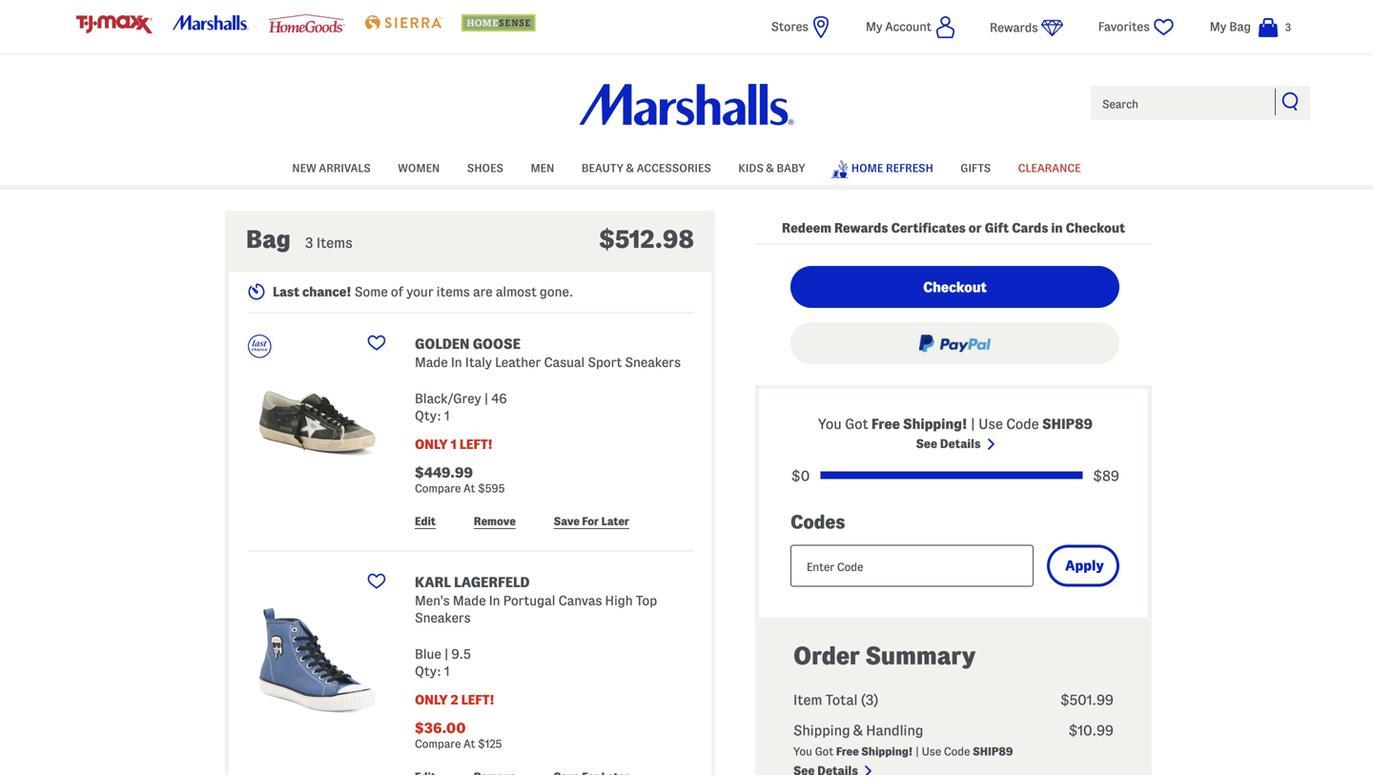Task type: describe. For each thing, give the bounding box(es) containing it.
last
[[273, 285, 299, 299]]

$10.99
[[1069, 723, 1114, 739]]

got for you got free shipping! | use code ship89 see details
[[845, 416, 869, 432]]

items
[[437, 285, 470, 299]]

beauty
[[582, 162, 624, 174]]

homegoods.com image
[[269, 14, 345, 32]]

women link
[[398, 152, 440, 181]]

site search search field
[[1089, 84, 1312, 122]]

new arrivals link
[[292, 152, 371, 181]]

shipping
[[794, 723, 850, 739]]

sneakers inside 'karl lagerfeld men's made in portugal canvas high top sneakers'
[[415, 611, 471, 625]]

leather
[[495, 355, 541, 370]]

items
[[316, 235, 353, 251]]

arrivals
[[319, 162, 371, 174]]

in
[[1051, 221, 1063, 235]]

men's made in portugal canvas high top sneakers image
[[248, 573, 386, 746]]

or
[[969, 221, 982, 235]]

remove
[[474, 516, 516, 527]]

left! for $36.00
[[461, 693, 495, 707]]

stores link
[[771, 15, 833, 39]]

golden goose made in italy leather casual sport sneakers
[[415, 336, 681, 370]]

3 for 3
[[1286, 21, 1292, 33]]

order summary
[[794, 643, 976, 670]]

favorites
[[1098, 20, 1150, 33]]

last chance! some of your items are almost gone.
[[273, 285, 574, 299]]

italy
[[465, 355, 492, 370]]

$449.99 compare at $595
[[415, 465, 505, 495]]

$36.00
[[415, 721, 466, 736]]

qty: for $36.00
[[415, 664, 441, 679]]

home
[[852, 162, 884, 174]]

sport
[[588, 355, 622, 370]]

my for my account
[[866, 20, 883, 33]]

save for later link
[[554, 514, 629, 529]]

1 for golden
[[445, 409, 450, 423]]

only for $36.00
[[415, 693, 448, 707]]

0 horizontal spatial bag
[[246, 226, 291, 253]]

1 for karl
[[445, 664, 450, 679]]

karl
[[415, 575, 451, 590]]

high
[[605, 594, 633, 608]]

stores
[[771, 20, 809, 33]]

order
[[794, 643, 860, 670]]

canvas
[[558, 594, 602, 608]]

chance!
[[302, 285, 352, 299]]

redeem
[[782, 221, 832, 235]]

beauty & accessories
[[582, 162, 711, 174]]

clearance link
[[1018, 152, 1081, 181]]

item total (3)
[[794, 692, 879, 708]]

marshalls home image
[[579, 84, 794, 125]]

of
[[391, 285, 403, 299]]

& for kids
[[766, 162, 774, 174]]

shipping & handling
[[794, 723, 924, 739]]

bag inside banner
[[1230, 20, 1251, 33]]

46
[[492, 392, 507, 406]]

Search text field
[[1089, 84, 1312, 122]]

black/grey | 46 qty:     1
[[415, 392, 507, 423]]

baby
[[777, 162, 806, 174]]

kids & baby
[[739, 162, 806, 174]]

compare for $449.99
[[415, 483, 461, 495]]

compare for $36.00
[[415, 738, 461, 750]]

you for you got free shipping! | use code ship89 see details
[[818, 416, 842, 432]]

marquee containing you got
[[759, 389, 1148, 495]]

$449.99
[[415, 465, 473, 481]]

some
[[355, 285, 388, 299]]

you have spent $89 or more and have earned free shipping element
[[821, 472, 1083, 479]]

kids
[[739, 162, 764, 174]]

new
[[292, 162, 316, 174]]

2
[[451, 693, 459, 707]]

blue
[[415, 647, 441, 661]]

only 1 left!
[[415, 437, 493, 452]]

my for my bag
[[1210, 20, 1227, 33]]

homesense.com image
[[461, 14, 538, 31]]

karl lagerfeld men's made in portugal canvas high top sneakers
[[415, 575, 657, 625]]

casual
[[544, 355, 585, 370]]

& for beauty
[[626, 162, 634, 174]]

new arrivals
[[292, 162, 371, 174]]

women
[[398, 162, 440, 174]]

shoes
[[467, 162, 504, 174]]

later
[[602, 516, 629, 527]]

gift
[[985, 221, 1009, 235]]

goose
[[473, 336, 521, 352]]

kids & baby link
[[739, 152, 806, 181]]

use for you got free shipping! | use code ship89 see details
[[979, 416, 1003, 432]]

home refresh link
[[831, 151, 934, 184]]

got for you got free shipping! | use code ship89
[[815, 746, 834, 758]]

men's
[[415, 594, 450, 608]]

certificates
[[891, 221, 966, 235]]

$89
[[1093, 468, 1120, 484]]

checkout
[[1066, 221, 1125, 235]]

$512.98
[[599, 226, 694, 253]]

are
[[473, 285, 493, 299]]

save for later
[[554, 516, 629, 527]]

account
[[886, 20, 932, 33]]

banner containing stores
[[0, 0, 1373, 190]]

$501.99
[[1061, 692, 1114, 708]]

code for you got free shipping! | use code ship89
[[944, 746, 970, 758]]

gone.
[[540, 285, 574, 299]]

home refresh
[[852, 162, 934, 174]]

code for you got free shipping! | use code ship89 see details
[[1006, 416, 1039, 432]]



Task type: locate. For each thing, give the bounding box(es) containing it.
1
[[445, 409, 450, 423], [451, 437, 457, 452], [445, 664, 450, 679]]

1 vertical spatial left!
[[461, 693, 495, 707]]

your
[[406, 285, 434, 299]]

only 2 left!
[[415, 693, 495, 707]]

qty: for $449.99
[[415, 409, 441, 423]]

left! up the $449.99 compare at $595
[[460, 437, 493, 452]]

banner
[[0, 0, 1373, 190]]

1 horizontal spatial code
[[1006, 416, 1039, 432]]

code inside you got free shipping! | use code ship89 see details
[[1006, 416, 1039, 432]]

0 vertical spatial code
[[1006, 416, 1039, 432]]

0 vertical spatial 3
[[1286, 21, 1292, 33]]

sneakers
[[625, 355, 681, 370], [415, 611, 471, 625]]

only for $449.99
[[415, 437, 448, 452]]

top
[[636, 594, 657, 608]]

only up $449.99
[[415, 437, 448, 452]]

portugal
[[503, 594, 555, 608]]

my left account
[[866, 20, 883, 33]]

0 vertical spatial made
[[415, 355, 448, 370]]

use down handling
[[922, 746, 942, 758]]

remove link
[[474, 514, 516, 529]]

only
[[415, 437, 448, 452], [415, 693, 448, 707]]

1 vertical spatial only
[[415, 693, 448, 707]]

0 horizontal spatial code
[[944, 746, 970, 758]]

ship89 for you got free shipping! | use code ship89
[[973, 746, 1013, 758]]

1 up $449.99
[[451, 437, 457, 452]]

1 inside black/grey | 46 qty:     1
[[445, 409, 450, 423]]

menu bar
[[76, 151, 1297, 185]]

handling
[[866, 723, 924, 739]]

1 vertical spatial shipping!
[[862, 746, 913, 758]]

0 horizontal spatial &
[[626, 162, 634, 174]]

summary
[[866, 643, 976, 670]]

bag up search text box
[[1230, 20, 1251, 33]]

| inside you got free shipping! | use code ship89 see details
[[971, 416, 975, 432]]

cards
[[1012, 221, 1049, 235]]

made inside 'karl lagerfeld men's made in portugal canvas high top sneakers'
[[453, 594, 486, 608]]

almost
[[496, 285, 537, 299]]

| inside black/grey | 46 qty:     1
[[484, 392, 489, 406]]

3 items
[[305, 235, 353, 251]]

ship89 inside you got free shipping! | use code ship89 see details
[[1042, 416, 1093, 432]]

sneakers down "men's"
[[415, 611, 471, 625]]

only left 2
[[415, 693, 448, 707]]

& right the kids
[[766, 162, 774, 174]]

shipping! for you got free shipping! | use code ship89
[[862, 746, 913, 758]]

you got free shipping! | use code ship89
[[794, 746, 1013, 758]]

ship89
[[1042, 416, 1093, 432], [973, 746, 1013, 758]]

made inside golden goose made in italy leather casual sport sneakers
[[415, 355, 448, 370]]

3 right 'my bag' link
[[1286, 21, 1292, 33]]

shipping! for you got free shipping! | use code ship89 see details
[[903, 416, 968, 432]]

1 horizontal spatial use
[[979, 416, 1003, 432]]

2 my from the left
[[1210, 20, 1227, 33]]

made down golden
[[415, 355, 448, 370]]

0 vertical spatial bag
[[1230, 20, 1251, 33]]

& right beauty
[[626, 162, 634, 174]]

0 vertical spatial in
[[451, 355, 462, 370]]

see
[[916, 437, 938, 451]]

0 vertical spatial ship89
[[1042, 416, 1093, 432]]

qty:
[[415, 409, 441, 423], [415, 664, 441, 679]]

0 vertical spatial sneakers
[[625, 355, 681, 370]]

| up 'details' at the right bottom of the page
[[971, 416, 975, 432]]

0 vertical spatial free
[[872, 416, 900, 432]]

made down lagerfeld
[[453, 594, 486, 608]]

1 vertical spatial code
[[944, 746, 970, 758]]

sneakers right sport
[[625, 355, 681, 370]]

1 horizontal spatial in
[[489, 594, 500, 608]]

use for you got free shipping! | use code ship89
[[922, 746, 942, 758]]

in left italy
[[451, 355, 462, 370]]

golden
[[415, 336, 470, 352]]

0 vertical spatial rewards
[[990, 21, 1038, 34]]

None submit
[[1282, 92, 1301, 111], [791, 266, 1120, 308], [1047, 545, 1120, 587], [1282, 92, 1301, 111], [791, 266, 1120, 308], [1047, 545, 1120, 587]]

made in italy leather casual sport sneakers link
[[415, 354, 694, 371]]

1 vertical spatial use
[[922, 746, 942, 758]]

free inside you got free shipping! | use code ship89 see details
[[872, 416, 900, 432]]

lagerfeld
[[454, 575, 530, 590]]

edit
[[415, 516, 436, 527]]

(3)
[[861, 692, 879, 708]]

code
[[1006, 416, 1039, 432], [944, 746, 970, 758]]

free up you have spent $89 or more and have earned free shipping element
[[872, 416, 900, 432]]

1 horizontal spatial free
[[872, 416, 900, 432]]

shoes link
[[467, 152, 504, 181]]

0 horizontal spatial got
[[815, 746, 834, 758]]

| down handling
[[916, 746, 919, 758]]

men link
[[531, 152, 554, 181]]

shipping! down handling
[[862, 746, 913, 758]]

| left the 46
[[484, 392, 489, 406]]

1 horizontal spatial my
[[1210, 20, 1227, 33]]

ship89 for you got free shipping! | use code ship89 see details
[[1042, 416, 1093, 432]]

got
[[845, 416, 869, 432], [815, 746, 834, 758]]

accessories
[[637, 162, 711, 174]]

1 horizontal spatial got
[[845, 416, 869, 432]]

sneakers inside golden goose made in italy leather casual sport sneakers
[[625, 355, 681, 370]]

use up 'details' at the right bottom of the page
[[979, 416, 1003, 432]]

1 qty: from the top
[[415, 409, 441, 423]]

& inside 'link'
[[626, 162, 634, 174]]

1 vertical spatial ship89
[[973, 746, 1013, 758]]

compare down $36.00
[[415, 738, 461, 750]]

1 horizontal spatial you
[[818, 416, 842, 432]]

1 compare from the top
[[415, 483, 461, 495]]

1 vertical spatial made
[[453, 594, 486, 608]]

marshalls.com image
[[173, 15, 249, 30]]

3
[[1286, 21, 1292, 33], [305, 235, 313, 251]]

in down lagerfeld
[[489, 594, 500, 608]]

qty: inside black/grey | 46 qty:     1
[[415, 409, 441, 423]]

| left 9.5 at the left of the page
[[444, 647, 449, 661]]

tjmaxx.com image
[[76, 15, 153, 34]]

2 compare from the top
[[415, 738, 461, 750]]

you got free shipping! | use code ship89 see details
[[818, 416, 1093, 451]]

in
[[451, 355, 462, 370], [489, 594, 500, 608]]

1 my from the left
[[866, 20, 883, 33]]

1 vertical spatial got
[[815, 746, 834, 758]]

$0
[[792, 468, 810, 484]]

2 horizontal spatial &
[[854, 723, 863, 739]]

qty: inside 'blue | 9.5 qty:     1'
[[415, 664, 441, 679]]

marquee
[[759, 389, 1148, 495]]

$36.00 compare at $125
[[415, 721, 502, 750]]

0 horizontal spatial ship89
[[973, 746, 1013, 758]]

qty: down "blue"
[[415, 664, 441, 679]]

black/grey
[[415, 392, 481, 406]]

free
[[872, 416, 900, 432], [836, 746, 859, 758]]

blue | 9.5 qty:     1
[[415, 647, 471, 679]]

shipping! inside you got free shipping! | use code ship89 see details
[[903, 416, 968, 432]]

0 vertical spatial left!
[[460, 437, 493, 452]]

1 vertical spatial 1
[[451, 437, 457, 452]]

0 horizontal spatial rewards
[[834, 221, 888, 235]]

1 vertical spatial free
[[836, 746, 859, 758]]

compare down $449.99
[[415, 483, 461, 495]]

1 vertical spatial sneakers
[[415, 611, 471, 625]]

1 horizontal spatial 3
[[1286, 21, 1292, 33]]

9.5
[[452, 647, 471, 661]]

codes
[[791, 512, 845, 532]]

Codes text field
[[791, 545, 1034, 587]]

1 vertical spatial 3
[[305, 235, 313, 251]]

0 horizontal spatial made
[[415, 355, 448, 370]]

& for shipping
[[854, 723, 863, 739]]

got inside you got free shipping! | use code ship89 see details
[[845, 416, 869, 432]]

|
[[484, 392, 489, 406], [971, 416, 975, 432], [444, 647, 449, 661], [916, 746, 919, 758]]

1 only from the top
[[415, 437, 448, 452]]

rewards link
[[990, 16, 1064, 40]]

bag up last
[[246, 226, 291, 253]]

1 up the 'only 2 left!'
[[445, 664, 450, 679]]

0 vertical spatial 1
[[445, 409, 450, 423]]

save
[[554, 516, 580, 527]]

favorites link
[[1098, 15, 1177, 39]]

made in italy leather casual sport sneakers image
[[248, 335, 386, 508]]

1 vertical spatial you
[[794, 746, 812, 758]]

0 horizontal spatial free
[[836, 746, 859, 758]]

& down '(3)' in the right of the page
[[854, 723, 863, 739]]

left! for $449.99
[[460, 437, 493, 452]]

compare inside the $449.99 compare at $595
[[415, 483, 461, 495]]

beauty & accessories link
[[582, 152, 711, 181]]

shipping! up "see"
[[903, 416, 968, 432]]

redeem rewards certificates or gift cards in checkout
[[782, 221, 1125, 235]]

left! right 2
[[461, 693, 495, 707]]

0 vertical spatial got
[[845, 416, 869, 432]]

1 horizontal spatial rewards
[[990, 21, 1038, 34]]

0 horizontal spatial in
[[451, 355, 462, 370]]

1 vertical spatial qty:
[[415, 664, 441, 679]]

2 only from the top
[[415, 693, 448, 707]]

1 horizontal spatial ship89
[[1042, 416, 1093, 432]]

0 horizontal spatial 3
[[305, 235, 313, 251]]

0 horizontal spatial use
[[922, 746, 942, 758]]

1 horizontal spatial made
[[453, 594, 486, 608]]

you for you got free shipping! | use code ship89
[[794, 746, 812, 758]]

0 vertical spatial shipping!
[[903, 416, 968, 432]]

2 vertical spatial 1
[[445, 664, 450, 679]]

clearance
[[1018, 162, 1081, 174]]

0 vertical spatial use
[[979, 416, 1003, 432]]

1 vertical spatial bag
[[246, 226, 291, 253]]

for
[[582, 516, 599, 527]]

my account link
[[866, 15, 956, 39]]

at $595
[[464, 483, 505, 495]]

1 inside 'blue | 9.5 qty:     1'
[[445, 664, 450, 679]]

item
[[794, 692, 823, 708]]

in inside 'karl lagerfeld men's made in portugal canvas high top sneakers'
[[489, 594, 500, 608]]

free down shipping & handling
[[836, 746, 859, 758]]

free for you got free shipping! | use code ship89 see details
[[872, 416, 900, 432]]

my
[[866, 20, 883, 33], [1210, 20, 1227, 33]]

sierra.com image
[[365, 15, 441, 30]]

1 vertical spatial rewards
[[834, 221, 888, 235]]

you inside you got free shipping! | use code ship89 see details
[[818, 416, 842, 432]]

rewards
[[990, 21, 1038, 34], [834, 221, 888, 235]]

| inside 'blue | 9.5 qty:     1'
[[444, 647, 449, 661]]

0 vertical spatial only
[[415, 437, 448, 452]]

1 horizontal spatial &
[[766, 162, 774, 174]]

rewards inside banner
[[990, 21, 1038, 34]]

paypal check out image
[[919, 334, 991, 353]]

1 vertical spatial in
[[489, 594, 500, 608]]

0 vertical spatial qty:
[[415, 409, 441, 423]]

men's made in portugal canvas high top sneakers link
[[415, 592, 694, 627]]

in inside golden goose made in italy leather casual sport sneakers
[[451, 355, 462, 370]]

at $125
[[464, 738, 502, 750]]

qty: down black/grey
[[415, 409, 441, 423]]

0 vertical spatial compare
[[415, 483, 461, 495]]

1 horizontal spatial bag
[[1230, 20, 1251, 33]]

0 horizontal spatial you
[[794, 746, 812, 758]]

0 horizontal spatial my
[[866, 20, 883, 33]]

1 down black/grey
[[445, 409, 450, 423]]

my account
[[866, 20, 932, 33]]

3 inside banner
[[1286, 21, 1292, 33]]

3 for 3 items
[[305, 235, 313, 251]]

total
[[826, 692, 858, 708]]

1 horizontal spatial sneakers
[[625, 355, 681, 370]]

menu bar inside banner
[[76, 151, 1297, 185]]

0 horizontal spatial sneakers
[[415, 611, 471, 625]]

3 left the items
[[305, 235, 313, 251]]

made
[[415, 355, 448, 370], [453, 594, 486, 608]]

my bag
[[1210, 20, 1251, 33]]

menu bar containing new arrivals
[[76, 151, 1297, 185]]

use inside you got free shipping! | use code ship89 see details
[[979, 416, 1003, 432]]

compare inside $36.00 compare at $125
[[415, 738, 461, 750]]

2 qty: from the top
[[415, 664, 441, 679]]

0 vertical spatial you
[[818, 416, 842, 432]]

1 vertical spatial compare
[[415, 738, 461, 750]]

details
[[940, 437, 981, 451]]

free for you got free shipping! | use code ship89
[[836, 746, 859, 758]]

my up site search search field
[[1210, 20, 1227, 33]]

men
[[531, 162, 554, 174]]

you
[[818, 416, 842, 432], [794, 746, 812, 758]]



Task type: vqa. For each thing, say whether or not it's contained in the screenshot.
DRONES
no



